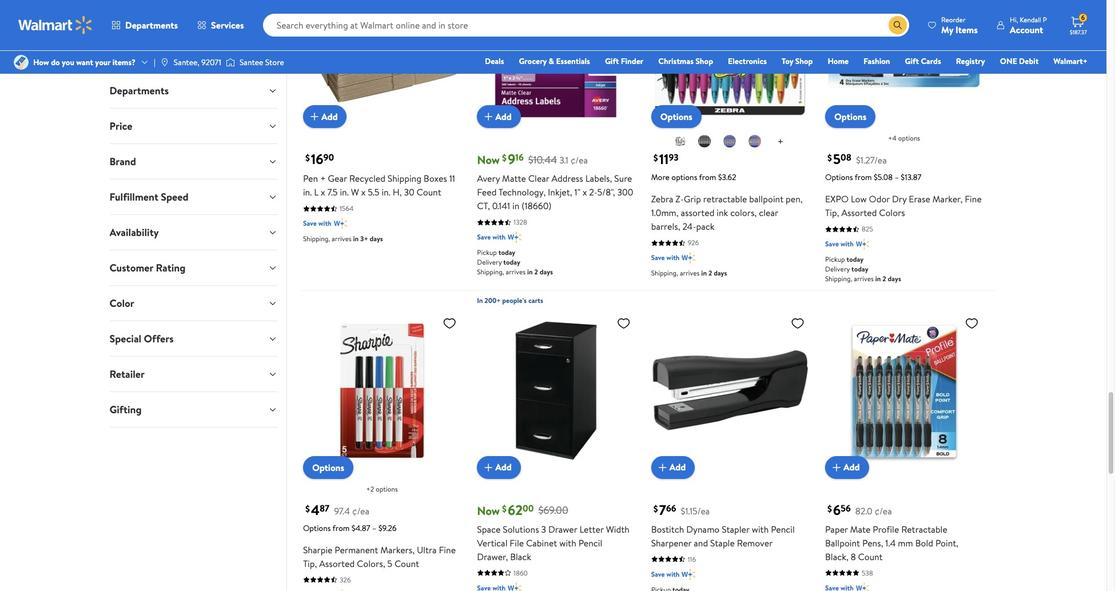 Task type: vqa. For each thing, say whether or not it's contained in the screenshot.
21 within the delivery Available for 21 of 22 items
no



Task type: describe. For each thing, give the bounding box(es) containing it.
count inside $ 6 56 82.0 ¢/ea paper mate profile retractable ballpoint pens, 1.4 mm bold point, black, 8 count
[[859, 551, 883, 563]]

08
[[841, 151, 852, 164]]

fulfillment speed button
[[100, 180, 287, 215]]

$9.26
[[379, 523, 397, 534]]

account
[[1011, 23, 1044, 36]]

matte
[[503, 172, 526, 185]]

recycled
[[350, 172, 386, 185]]

0 horizontal spatial 16
[[311, 149, 324, 169]]

customer
[[110, 261, 153, 275]]

save down expo at the top right of the page
[[826, 239, 840, 249]]

save with for 16
[[303, 219, 332, 228]]

bold
[[916, 537, 934, 550]]

gifting
[[110, 403, 142, 417]]

1 horizontal spatial from
[[700, 172, 717, 183]]

(18660)
[[522, 200, 552, 212]]

options for 11
[[661, 111, 693, 123]]

black image
[[698, 135, 712, 148]]

clear
[[760, 207, 779, 219]]

92071
[[202, 57, 221, 68]]

arrives down 825
[[855, 274, 874, 284]]

$1.15/ea
[[681, 505, 710, 518]]

staple
[[711, 537, 735, 550]]

now for 9
[[477, 152, 500, 168]]

gift for gift finder
[[605, 56, 619, 67]]

options for $1.27/ea
[[835, 111, 867, 123]]

add up the 62
[[496, 462, 512, 474]]

expo low odor dry erase marker, fine tip, assorted colors
[[826, 193, 983, 219]]

count inside sharpie permanent markers, ultra fine tip, assorted colors, 5 count
[[395, 558, 420, 570]]

+2
[[367, 485, 374, 494]]

1 horizontal spatial pickup
[[826, 255, 846, 265]]

1 vertical spatial options
[[672, 172, 698, 183]]

more options from $3.62
[[652, 172, 737, 183]]

 image for santee store
[[226, 57, 235, 68]]

boxes
[[424, 172, 447, 185]]

30
[[404, 186, 415, 199]]

deals link
[[480, 55, 510, 68]]

speed
[[161, 190, 189, 204]]

$5.08
[[874, 172, 893, 183]]

home
[[828, 56, 849, 67]]

retailer tab
[[100, 357, 287, 392]]

1 horizontal spatial 2
[[709, 269, 713, 278]]

with down expo at the top right of the page
[[841, 239, 854, 249]]

$ 16 90
[[306, 149, 334, 169]]

options link for $1.27/ea
[[826, 105, 876, 128]]

walmart+ link
[[1049, 55, 1094, 68]]

options inside $ 4 87 97.4 ¢/ea options from $4.87 – $9.26
[[303, 523, 331, 534]]

tip, inside expo low odor dry erase marker, fine tip, assorted colors
[[826, 207, 840, 219]]

technology,
[[499, 186, 546, 199]]

9
[[508, 149, 516, 169]]

with down the sharpener
[[667, 570, 680, 580]]

price
[[110, 119, 132, 133]]

24-
[[683, 220, 697, 233]]

toy shop
[[782, 56, 814, 67]]

56
[[841, 503, 851, 515]]

0 vertical spatial departments button
[[102, 11, 188, 39]]

$1.27/ea
[[857, 154, 887, 167]]

mate
[[851, 523, 871, 536]]

electronics
[[729, 56, 767, 67]]

gift finder
[[605, 56, 644, 67]]

bostitch
[[652, 523, 685, 536]]

in 200+ people's carts
[[477, 296, 544, 306]]

erase
[[910, 193, 931, 206]]

add to favorites list, paper mate profile retractable ballpoint pens, 1.4 mm bold point, black, 8 count image
[[966, 317, 979, 331]]

+ button
[[769, 133, 793, 151]]

count inside pen + gear recycled shipping boxes 11 in. l x 7.5 in. w x 5.5 in. h, 30 count
[[417, 186, 442, 199]]

walmart plus image for $10.44
[[508, 232, 522, 243]]

space solutions 3 drawer letter width vertical file cabinet with pencil drawer, black image
[[477, 312, 636, 470]]

markers,
[[381, 544, 415, 557]]

bostitch dynamo stapler with pencil sharpener and staple remover image
[[652, 312, 810, 470]]

90
[[324, 151, 334, 164]]

options for 97.4 ¢/ea
[[312, 462, 345, 474]]

3
[[542, 523, 547, 536]]

add button up 9
[[477, 105, 521, 128]]

how
[[33, 57, 49, 68]]

1 in. from the left
[[303, 186, 312, 199]]

now for 62
[[477, 503, 500, 519]]

0 horizontal spatial pickup
[[477, 248, 497, 258]]

solutions
[[503, 523, 540, 536]]

add to favorites list, space solutions 3 drawer letter width vertical file cabinet with pencil drawer, black image
[[617, 317, 631, 331]]

¢/ea for 6
[[875, 505, 893, 518]]

5 inside $ 5 08 $1.27/ea options from $5.08 – $13.87
[[834, 149, 841, 169]]

sure
[[615, 172, 633, 185]]

color
[[110, 296, 134, 311]]

6 inside $ 6 56 82.0 ¢/ea paper mate profile retractable ballpoint pens, 1.4 mm bold point, black, 8 count
[[834, 501, 841, 520]]

93
[[669, 151, 679, 164]]

save with up the shipping, arrives in 2 days
[[652, 253, 680, 263]]

letter
[[580, 523, 604, 536]]

kendall
[[1021, 15, 1042, 24]]

address
[[552, 172, 584, 185]]

with up shipping, arrives in 3+ days
[[319, 219, 332, 228]]

electronics link
[[723, 55, 773, 68]]

customer rating button
[[100, 251, 287, 286]]

arrives down 926
[[680, 269, 700, 278]]

with down 0.141
[[493, 232, 506, 242]]

with inside now $ 62 00 $69.00 space solutions 3 drawer letter width vertical file cabinet with pencil drawer, black
[[560, 537, 577, 550]]

– inside $ 4 87 97.4 ¢/ea options from $4.87 – $9.26
[[372, 523, 377, 534]]

0 vertical spatial departments
[[125, 19, 178, 31]]

blue image
[[724, 135, 737, 148]]

pen + gear recycled shipping boxes 11 in. l x 7.5 in. w x 5.5 in. h, 30 count image
[[303, 0, 461, 119]]

pack
[[697, 220, 715, 233]]

save for $1.15/ea
[[652, 570, 665, 580]]

+4
[[889, 133, 897, 143]]

Walmart Site-Wide search field
[[263, 14, 910, 37]]

sharpie
[[303, 544, 333, 557]]

options for 5
[[899, 133, 921, 143]]

11 inside pen + gear recycled shipping boxes 11 in. l x 7.5 in. w x 5.5 in. h, 30 count
[[450, 172, 456, 185]]

store
[[265, 57, 284, 68]]

paper mate profile retractable ballpoint pens, 1.4 mm bold point, black, 8 count image
[[826, 312, 984, 470]]

santee, 92071
[[174, 57, 221, 68]]

97.4
[[334, 505, 350, 518]]

walmart plus image down 326 in the bottom of the page
[[334, 590, 348, 592]]

fulfillment speed
[[110, 190, 189, 204]]

avery
[[477, 172, 500, 185]]

pencil inside now $ 62 00 $69.00 space solutions 3 drawer letter width vertical file cabinet with pencil drawer, black
[[579, 537, 603, 550]]

walmart plus image down 116
[[682, 569, 696, 581]]

services
[[211, 19, 244, 31]]

fashion link
[[859, 55, 896, 68]]

walmart plus image down 1860
[[508, 583, 522, 592]]

retailer button
[[100, 357, 287, 392]]

gifting button
[[100, 393, 287, 428]]

$13.87
[[902, 172, 922, 183]]

0 horizontal spatial pickup today delivery today shipping, arrives in 2 days
[[477, 248, 553, 277]]

dry
[[893, 193, 907, 206]]

services button
[[188, 11, 254, 39]]

zebra z-grip retractable ballpoint pen, 1.0mm, assorted ink colors, clear barrels, 24-pack image
[[652, 0, 810, 119]]

1 horizontal spatial add to cart image
[[830, 461, 844, 475]]

drawer,
[[477, 551, 508, 563]]

offers
[[144, 332, 174, 346]]

add button for 82.0 ¢/ea
[[826, 456, 870, 479]]

odor
[[870, 193, 891, 206]]

h,
[[393, 186, 402, 199]]

cabinet
[[527, 537, 558, 550]]

$ for 7
[[654, 503, 659, 516]]

538
[[863, 569, 874, 578]]

1.0mm,
[[652, 207, 679, 219]]

1"
[[575, 186, 581, 199]]

¢/ea inside now $ 9 16 $10.44 3.1 ¢/ea avery matte clear address labels, sure feed technology, inkjet, 1" x 2-5/8", 300 ct, 0.141 in (18660)
[[571, 154, 588, 167]]

$ for 6
[[828, 503, 833, 516]]

options for 4
[[376, 485, 398, 494]]

special offers button
[[100, 322, 287, 357]]

add to favorites list, sharpie permanent markers, ultra fine tip, assorted colors, 5 count image
[[443, 317, 457, 331]]

1 horizontal spatial 11
[[660, 149, 669, 169]]

1564
[[340, 204, 354, 214]]

now $ 62 00 $69.00 space solutions 3 drawer letter width vertical file cabinet with pencil drawer, black
[[477, 501, 630, 563]]

assorted image
[[673, 135, 687, 148]]

stapler
[[722, 523, 750, 536]]

walmart+
[[1054, 56, 1089, 67]]

walmart plus image down "538"
[[857, 583, 870, 592]]

add up 9
[[496, 110, 512, 123]]

space
[[477, 523, 501, 536]]

add to cart image for $1.15/ea
[[656, 461, 670, 475]]

now $ 9 16 $10.44 3.1 ¢/ea avery matte clear address labels, sure feed technology, inkjet, 1" x 2-5/8", 300 ct, 0.141 in (18660)
[[477, 149, 634, 212]]

$187.37
[[1071, 28, 1088, 36]]

7.5
[[328, 186, 338, 199]]

2 x from the left
[[362, 186, 366, 199]]

+ inside pen + gear recycled shipping boxes 11 in. l x 7.5 in. w x 5.5 in. h, 30 count
[[320, 172, 326, 185]]

add for 16
[[322, 110, 338, 123]]

assorted inside expo low odor dry erase marker, fine tip, assorted colors
[[842, 207, 878, 219]]

assorted inside sharpie permanent markers, ultra fine tip, assorted colors, 5 count
[[319, 558, 355, 570]]

tip, inside sharpie permanent markers, ultra fine tip, assorted colors, 5 count
[[303, 558, 317, 570]]

+2 options
[[367, 485, 398, 494]]

retractable
[[902, 523, 948, 536]]

66
[[667, 503, 677, 515]]



Task type: locate. For each thing, give the bounding box(es) containing it.
with up the shipping, arrives in 2 days
[[667, 253, 680, 263]]

pencil inside $ 7 66 $1.15/ea bostitch dynamo stapler with pencil sharpener and staple remover
[[772, 523, 795, 536]]

fulfillment speed tab
[[100, 180, 287, 215]]

with up remover
[[752, 523, 769, 536]]

0 horizontal spatial add to cart image
[[482, 110, 496, 124]]

in
[[513, 200, 520, 212], [353, 234, 359, 244], [528, 267, 533, 277], [702, 269, 707, 278], [876, 274, 882, 284]]

¢/ea inside $ 4 87 97.4 ¢/ea options from $4.87 – $9.26
[[352, 505, 370, 518]]

christmas shop
[[659, 56, 714, 67]]

1 horizontal spatial +
[[778, 134, 784, 149]]

save for $10.44
[[477, 232, 491, 242]]

0 horizontal spatial delivery
[[477, 258, 502, 267]]

expo low odor dry erase marker, fine tip, assorted colors image
[[826, 0, 984, 119]]

2 horizontal spatial x
[[583, 186, 587, 199]]

0 horizontal spatial gift
[[605, 56, 619, 67]]

pickup
[[477, 248, 497, 258], [826, 255, 846, 265]]

0 horizontal spatial add to cart image
[[308, 110, 322, 124]]

add up 90
[[322, 110, 338, 123]]

point,
[[936, 537, 959, 550]]

0 horizontal spatial 5
[[388, 558, 393, 570]]

$ left "7"
[[654, 503, 659, 516]]

fine right marker,
[[966, 193, 983, 206]]

1 shop from the left
[[696, 56, 714, 67]]

add to cart image
[[308, 110, 322, 124], [482, 461, 496, 475], [656, 461, 670, 475]]

1 vertical spatial 6
[[834, 501, 841, 520]]

shop right toy
[[796, 56, 814, 67]]

 image for how do you want your items?
[[14, 55, 29, 70]]

$ left 56
[[828, 503, 833, 516]]

1 vertical spatial departments button
[[100, 73, 287, 108]]

zebra
[[652, 193, 674, 206]]

add button up the 62
[[477, 456, 521, 479]]

add to cart image
[[482, 110, 496, 124], [830, 461, 844, 475]]

assorted
[[681, 207, 715, 219]]

now inside now $ 9 16 $10.44 3.1 ¢/ea avery matte clear address labels, sure feed technology, inkjet, 1" x 2-5/8", 300 ct, 0.141 in (18660)
[[477, 152, 500, 168]]

arrives left 3+
[[332, 234, 352, 244]]

add button for 16
[[303, 105, 347, 128]]

pen
[[303, 172, 318, 185]]

200+
[[485, 296, 501, 306]]

0 horizontal spatial x
[[321, 186, 325, 199]]

6 up $187.37
[[1082, 13, 1086, 22]]

save down l
[[303, 219, 317, 228]]

 image left how
[[14, 55, 29, 70]]

in inside now $ 9 16 $10.44 3.1 ¢/ea avery matte clear address labels, sure feed technology, inkjet, 1" x 2-5/8", 300 ct, 0.141 in (18660)
[[513, 200, 520, 212]]

0 horizontal spatial 11
[[450, 172, 456, 185]]

fine inside expo low odor dry erase marker, fine tip, assorted colors
[[966, 193, 983, 206]]

grip
[[684, 193, 702, 206]]

add to favorites list, bostitch dynamo stapler with pencil sharpener and staple remover image
[[792, 317, 805, 331]]

Search search field
[[263, 14, 910, 37]]

customer rating
[[110, 261, 186, 275]]

walmart plus image
[[334, 218, 348, 230], [508, 232, 522, 243]]

1 horizontal spatial tip,
[[826, 207, 840, 219]]

1 horizontal spatial pencil
[[772, 523, 795, 536]]

special
[[110, 332, 141, 346]]

– right '$5.08'
[[895, 172, 900, 183]]

2 now from the top
[[477, 503, 500, 519]]

0 vertical spatial –
[[895, 172, 900, 183]]

– left $9.26 on the bottom left of page
[[372, 523, 377, 534]]

shop for christmas shop
[[696, 56, 714, 67]]

0 vertical spatial 11
[[660, 149, 669, 169]]

with inside $ 7 66 $1.15/ea bostitch dynamo stapler with pencil sharpener and staple remover
[[752, 523, 769, 536]]

16 up matte
[[516, 151, 524, 164]]

1 horizontal spatial 16
[[516, 151, 524, 164]]

$ left 08
[[828, 152, 833, 164]]

with
[[319, 219, 332, 228], [493, 232, 506, 242], [841, 239, 854, 249], [667, 253, 680, 263], [752, 523, 769, 536], [560, 537, 577, 550], [667, 570, 680, 580]]

count down markers,
[[395, 558, 420, 570]]

gift finder link
[[600, 55, 649, 68]]

2 shop from the left
[[796, 56, 814, 67]]

2 horizontal spatial in.
[[382, 186, 391, 199]]

x right 1"
[[583, 186, 587, 199]]

0 vertical spatial now
[[477, 152, 500, 168]]

$ for 11
[[654, 152, 659, 164]]

special offers tab
[[100, 322, 287, 357]]

options inside $ 5 08 $1.27/ea options from $5.08 – $13.87
[[826, 172, 854, 183]]

christmas
[[659, 56, 694, 67]]

brand
[[110, 155, 136, 169]]

availability button
[[100, 215, 287, 250]]

retractable
[[704, 193, 748, 206]]

options link up assorted icon
[[652, 105, 702, 128]]

count down pens,
[[859, 551, 883, 563]]

color tab
[[100, 286, 287, 321]]

0 vertical spatial assorted
[[842, 207, 878, 219]]

tip, down sharpie
[[303, 558, 317, 570]]

shipping
[[388, 172, 422, 185]]

6 inside 6 $187.37
[[1082, 13, 1086, 22]]

departments up |
[[125, 19, 178, 31]]

black,
[[826, 551, 849, 563]]

$ for 16
[[306, 152, 310, 164]]

3.1
[[560, 154, 569, 167]]

1 vertical spatial now
[[477, 503, 500, 519]]

walmart plus image up the shipping, arrives in 2 days
[[682, 253, 696, 264]]

days
[[370, 234, 383, 244], [540, 267, 553, 277], [714, 269, 728, 278], [889, 274, 902, 284]]

pencil up remover
[[772, 523, 795, 536]]

ballpoint
[[750, 193, 784, 206]]

1 vertical spatial tip,
[[303, 558, 317, 570]]

options down '4'
[[303, 523, 331, 534]]

from inside $ 5 08 $1.27/ea options from $5.08 – $13.87
[[855, 172, 873, 183]]

grocery
[[519, 56, 547, 67]]

with down drawer
[[560, 537, 577, 550]]

$ left '4'
[[306, 503, 310, 516]]

ballpoint
[[826, 537, 861, 550]]

fine right ultra
[[439, 544, 456, 557]]

options link for 11
[[652, 105, 702, 128]]

add button up '66'
[[652, 456, 695, 479]]

save with for $1.15/ea
[[652, 570, 680, 580]]

toy
[[782, 56, 794, 67]]

departments tab
[[100, 73, 287, 108]]

gift left cards
[[906, 56, 920, 67]]

save down barrels,
[[652, 253, 665, 263]]

0 horizontal spatial fine
[[439, 544, 456, 557]]

arrives up people's
[[506, 267, 526, 277]]

1 horizontal spatial pickup today delivery today shipping, arrives in 2 days
[[826, 255, 902, 284]]

colors,
[[731, 207, 757, 219]]

avery matte clear address labels, sure feed technology, inkjet, 1" x 2-5/8", 300 ct, 0.141 in (18660) image
[[477, 0, 636, 119]]

1 now from the top
[[477, 152, 500, 168]]

search icon image
[[894, 21, 903, 30]]

in. left l
[[303, 186, 312, 199]]

options link up '87'
[[303, 456, 354, 479]]

0 horizontal spatial walmart plus image
[[334, 218, 348, 230]]

expo
[[826, 193, 849, 206]]

pickup today delivery today shipping, arrives in 2 days down 825
[[826, 255, 902, 284]]

0 horizontal spatial +
[[320, 172, 326, 185]]

departments button up |
[[102, 11, 188, 39]]

save
[[303, 219, 317, 228], [477, 232, 491, 242], [826, 239, 840, 249], [652, 253, 665, 263], [652, 570, 665, 580]]

count
[[417, 186, 442, 199], [859, 551, 883, 563], [395, 558, 420, 570]]

2 horizontal spatial add to cart image
[[656, 461, 670, 475]]

11 up more at the top right
[[660, 149, 669, 169]]

1 horizontal spatial shop
[[796, 56, 814, 67]]

walmart plus image down 1328 at the left of page
[[508, 232, 522, 243]]

2 gift from the left
[[906, 56, 920, 67]]

add up 56
[[844, 462, 861, 474]]

$4.87
[[352, 523, 371, 534]]

$ inside $ 11 93
[[654, 152, 659, 164]]

1 vertical spatial +
[[320, 172, 326, 185]]

 image
[[14, 55, 29, 70], [226, 57, 235, 68]]

sharpie permanent markers, ultra fine tip, assorted colors, 5 count image
[[303, 312, 461, 470]]

in. left h,
[[382, 186, 391, 199]]

add for $1.15/ea
[[670, 462, 686, 474]]

walmart plus image up shipping, arrives in 3+ days
[[334, 218, 348, 230]]

tip,
[[826, 207, 840, 219], [303, 558, 317, 570]]

1 horizontal spatial fine
[[966, 193, 983, 206]]

3 in. from the left
[[382, 186, 391, 199]]

0 horizontal spatial in.
[[303, 186, 312, 199]]

1 vertical spatial pencil
[[579, 537, 603, 550]]

1 horizontal spatial options
[[672, 172, 698, 183]]

16 inside now $ 9 16 $10.44 3.1 ¢/ea avery matte clear address labels, sure feed technology, inkjet, 1" x 2-5/8", 300 ct, 0.141 in (18660)
[[516, 151, 524, 164]]

2 horizontal spatial options link
[[826, 105, 876, 128]]

– inside $ 5 08 $1.27/ea options from $5.08 – $13.87
[[895, 172, 900, 183]]

santee
[[240, 57, 264, 68]]

w
[[351, 186, 359, 199]]

pencil down letter
[[579, 537, 603, 550]]

16 up pen on the left top
[[311, 149, 324, 169]]

save with down the sharpener
[[652, 570, 680, 580]]

¢/ea right the 3.1
[[571, 154, 588, 167]]

$ inside $ 6 56 82.0 ¢/ea paper mate profile retractable ballpoint pens, 1.4 mm bold point, black, 8 count
[[828, 503, 833, 516]]

options link for 97.4 ¢/ea
[[303, 456, 354, 479]]

0 vertical spatial walmart plus image
[[334, 218, 348, 230]]

labels,
[[586, 172, 613, 185]]

$ left 93 at right top
[[654, 152, 659, 164]]

grocery & essentials
[[519, 56, 591, 67]]

$ inside $ 5 08 $1.27/ea options from $5.08 – $13.87
[[828, 152, 833, 164]]

add to cart image down deals link
[[482, 110, 496, 124]]

1 horizontal spatial add to cart image
[[482, 461, 496, 475]]

gear
[[328, 172, 347, 185]]

deals
[[485, 56, 504, 67]]

$ inside $ 7 66 $1.15/ea bostitch dynamo stapler with pencil sharpener and staple remover
[[654, 503, 659, 516]]

0 vertical spatial +
[[778, 134, 784, 149]]

¢/ea up profile
[[875, 505, 893, 518]]

+4 options
[[889, 133, 921, 143]]

walmart plus image down 825
[[857, 239, 870, 250]]

1 vertical spatial 11
[[450, 172, 456, 185]]

¢/ea up $4.87
[[352, 505, 370, 518]]

$10.44
[[529, 153, 558, 167]]

0 horizontal spatial assorted
[[319, 558, 355, 570]]

you
[[62, 57, 74, 68]]

0.141
[[493, 200, 511, 212]]

$ inside $ 4 87 97.4 ¢/ea options from $4.87 – $9.26
[[306, 503, 310, 516]]

options link
[[652, 105, 702, 128], [826, 105, 876, 128], [303, 456, 354, 479]]

1 horizontal spatial delivery
[[826, 265, 851, 274]]

options up assorted icon
[[661, 111, 693, 123]]

now up space
[[477, 503, 500, 519]]

0 vertical spatial pencil
[[772, 523, 795, 536]]

1 horizontal spatial 6
[[1082, 13, 1086, 22]]

x right w
[[362, 186, 366, 199]]

11 right boxes
[[450, 172, 456, 185]]

save with down ct,
[[477, 232, 506, 242]]

1 gift from the left
[[605, 56, 619, 67]]

0 horizontal spatial  image
[[14, 55, 29, 70]]

–
[[895, 172, 900, 183], [372, 523, 377, 534]]

0 vertical spatial fine
[[966, 193, 983, 206]]

2 horizontal spatial options
[[899, 133, 921, 143]]

save for 16
[[303, 219, 317, 228]]

0 horizontal spatial options link
[[303, 456, 354, 479]]

how do you want your items?
[[33, 57, 136, 68]]

1 horizontal spatial  image
[[226, 57, 235, 68]]

add to cart image up 56
[[830, 461, 844, 475]]

2
[[535, 267, 538, 277], [709, 269, 713, 278], [883, 274, 887, 284]]

 image right 92071
[[226, 57, 235, 68]]

0 vertical spatial add to cart image
[[482, 110, 496, 124]]

+ right business assorted icon
[[778, 134, 784, 149]]

walmart plus image
[[857, 239, 870, 250], [682, 253, 696, 264], [682, 569, 696, 581], [508, 583, 522, 592], [857, 583, 870, 592], [334, 590, 348, 592]]

$ for 4
[[306, 503, 310, 516]]

departments down items?
[[110, 84, 169, 98]]

rating
[[156, 261, 186, 275]]

2 horizontal spatial 2
[[883, 274, 887, 284]]

+ inside dropdown button
[[778, 134, 784, 149]]

shop for toy shop
[[796, 56, 814, 67]]

326
[[340, 576, 351, 585]]

add button for $1.15/ea
[[652, 456, 695, 479]]

1 horizontal spatial ¢/ea
[[571, 154, 588, 167]]

santee store
[[240, 57, 284, 68]]

1 horizontal spatial –
[[895, 172, 900, 183]]

&
[[549, 56, 555, 67]]

shipping,
[[303, 234, 330, 244], [477, 267, 505, 277], [652, 269, 679, 278], [826, 274, 853, 284]]

1 vertical spatial walmart plus image
[[508, 232, 522, 243]]

price tab
[[100, 109, 287, 144]]

pickup today delivery today shipping, arrives in 2 days
[[477, 248, 553, 277], [826, 255, 902, 284]]

2 horizontal spatial ¢/ea
[[875, 505, 893, 518]]

1 horizontal spatial x
[[362, 186, 366, 199]]

add to cart image for 16
[[308, 110, 322, 124]]

do
[[51, 57, 60, 68]]

in
[[477, 296, 483, 306]]

profile
[[874, 523, 900, 536]]

1 vertical spatial 5
[[388, 558, 393, 570]]

options up '87'
[[312, 462, 345, 474]]

retailer
[[110, 367, 145, 382]]

$ inside now $ 62 00 $69.00 space solutions 3 drawer letter width vertical file cabinet with pencil drawer, black
[[503, 503, 507, 516]]

x inside now $ 9 16 $10.44 3.1 ¢/ea avery matte clear address labels, sure feed technology, inkjet, 1" x 2-5/8", 300 ct, 0.141 in (18660)
[[583, 186, 587, 199]]

¢/ea for 4
[[352, 505, 370, 518]]

from down $1.27/ea
[[855, 172, 873, 183]]

gift for gift cards
[[906, 56, 920, 67]]

options link up 08
[[826, 105, 876, 128]]

1 vertical spatial assorted
[[319, 558, 355, 570]]

3 x from the left
[[583, 186, 587, 199]]

in. left w
[[340, 186, 349, 199]]

1 horizontal spatial 5
[[834, 149, 841, 169]]

add button up 56
[[826, 456, 870, 479]]

registry link
[[952, 55, 991, 68]]

now up avery
[[477, 152, 500, 168]]

1860
[[514, 569, 528, 578]]

0 horizontal spatial shop
[[696, 56, 714, 67]]

gift cards link
[[901, 55, 947, 68]]

+ right pen on the left top
[[320, 172, 326, 185]]

from left $3.62
[[700, 172, 717, 183]]

departments inside tab
[[110, 84, 169, 98]]

1 horizontal spatial options link
[[652, 105, 702, 128]]

$ left the 62
[[503, 503, 507, 516]]

shipping, arrives in 2 days
[[652, 269, 728, 278]]

1 horizontal spatial walmart plus image
[[508, 232, 522, 243]]

5 inside sharpie permanent markers, ultra fine tip, assorted colors, 5 count
[[388, 558, 393, 570]]

low
[[852, 193, 867, 206]]

add for 82.0 ¢/ea
[[844, 462, 861, 474]]

6
[[1082, 13, 1086, 22], [834, 501, 841, 520]]

add button up 90
[[303, 105, 347, 128]]

0 horizontal spatial from
[[333, 523, 350, 534]]

walmart plus image for 16
[[334, 218, 348, 230]]

save down ct,
[[477, 232, 491, 242]]

options up 08
[[835, 111, 867, 123]]

brand tab
[[100, 144, 287, 179]]

feed
[[477, 186, 497, 199]]

$ inside now $ 9 16 $10.44 3.1 ¢/ea avery matte clear address labels, sure feed technology, inkjet, 1" x 2-5/8", 300 ct, 0.141 in (18660)
[[503, 152, 507, 164]]

0 vertical spatial options
[[899, 133, 921, 143]]

availability tab
[[100, 215, 287, 250]]

1 horizontal spatial in.
[[340, 186, 349, 199]]

1 vertical spatial fine
[[439, 544, 456, 557]]

walmart image
[[18, 16, 93, 34]]

save with for $10.44
[[477, 232, 506, 242]]

5 left $1.27/ea
[[834, 149, 841, 169]]

11
[[660, 149, 669, 169], [450, 172, 456, 185]]

87
[[320, 503, 330, 515]]

62
[[508, 501, 523, 520]]

0 horizontal spatial pencil
[[579, 537, 603, 550]]

0 horizontal spatial 2
[[535, 267, 538, 277]]

p
[[1044, 15, 1048, 24]]

options down 08
[[826, 172, 854, 183]]

dynamo
[[687, 523, 720, 536]]

business assorted image
[[749, 135, 763, 148]]

 image
[[160, 58, 169, 67]]

¢/ea inside $ 6 56 82.0 ¢/ea paper mate profile retractable ballpoint pens, 1.4 mm bold point, black, 8 count
[[875, 505, 893, 518]]

options up z- in the top right of the page
[[672, 172, 698, 183]]

0 horizontal spatial ¢/ea
[[352, 505, 370, 518]]

0 horizontal spatial options
[[376, 485, 398, 494]]

3+
[[361, 234, 368, 244]]

gift left finder
[[605, 56, 619, 67]]

0 vertical spatial 6
[[1082, 13, 1086, 22]]

gifting tab
[[100, 393, 287, 428]]

customer rating tab
[[100, 251, 287, 286]]

1 x from the left
[[321, 186, 325, 199]]

shop right christmas
[[696, 56, 714, 67]]

fulfillment
[[110, 190, 159, 204]]

5.5
[[368, 186, 380, 199]]

pickup today delivery today shipping, arrives in 2 days up people's
[[477, 248, 553, 277]]

$ inside $ 16 90
[[306, 152, 310, 164]]

colors,
[[357, 558, 385, 570]]

registry
[[957, 56, 986, 67]]

2 vertical spatial options
[[376, 485, 398, 494]]

0 vertical spatial 5
[[834, 149, 841, 169]]

file
[[510, 537, 524, 550]]

8
[[851, 551, 857, 563]]

fine inside sharpie permanent markers, ultra fine tip, assorted colors, 5 count
[[439, 544, 456, 557]]

hi,
[[1011, 15, 1019, 24]]

1 vertical spatial add to cart image
[[830, 461, 844, 475]]

from inside $ 4 87 97.4 ¢/ea options from $4.87 – $9.26
[[333, 523, 350, 534]]

gift
[[605, 56, 619, 67], [906, 56, 920, 67]]

1 horizontal spatial gift
[[906, 56, 920, 67]]

save with up shipping, arrives in 3+ days
[[303, 219, 332, 228]]

pencil
[[772, 523, 795, 536], [579, 537, 603, 550]]

options right the +4
[[899, 133, 921, 143]]

now inside now $ 62 00 $69.00 space solutions 3 drawer letter width vertical file cabinet with pencil drawer, black
[[477, 503, 500, 519]]

0 horizontal spatial 6
[[834, 501, 841, 520]]

1 horizontal spatial assorted
[[842, 207, 878, 219]]

6 up paper
[[834, 501, 841, 520]]

1328
[[514, 218, 528, 227]]

0 vertical spatial tip,
[[826, 207, 840, 219]]

tip, down expo at the top right of the page
[[826, 207, 840, 219]]

2 horizontal spatial from
[[855, 172, 873, 183]]

1 vertical spatial –
[[372, 523, 377, 534]]

options
[[899, 133, 921, 143], [672, 172, 698, 183], [376, 485, 398, 494]]

825
[[863, 224, 874, 234]]

$ for 5
[[828, 152, 833, 164]]

assorted down low
[[842, 207, 878, 219]]

departments button down 'santee, 92071'
[[100, 73, 287, 108]]

add up '66'
[[670, 462, 686, 474]]

1 vertical spatial departments
[[110, 84, 169, 98]]

save with down expo at the top right of the page
[[826, 239, 854, 249]]

0 horizontal spatial tip,
[[303, 558, 317, 570]]

2 in. from the left
[[340, 186, 349, 199]]

$ up pen on the left top
[[306, 152, 310, 164]]

0 horizontal spatial –
[[372, 523, 377, 534]]



